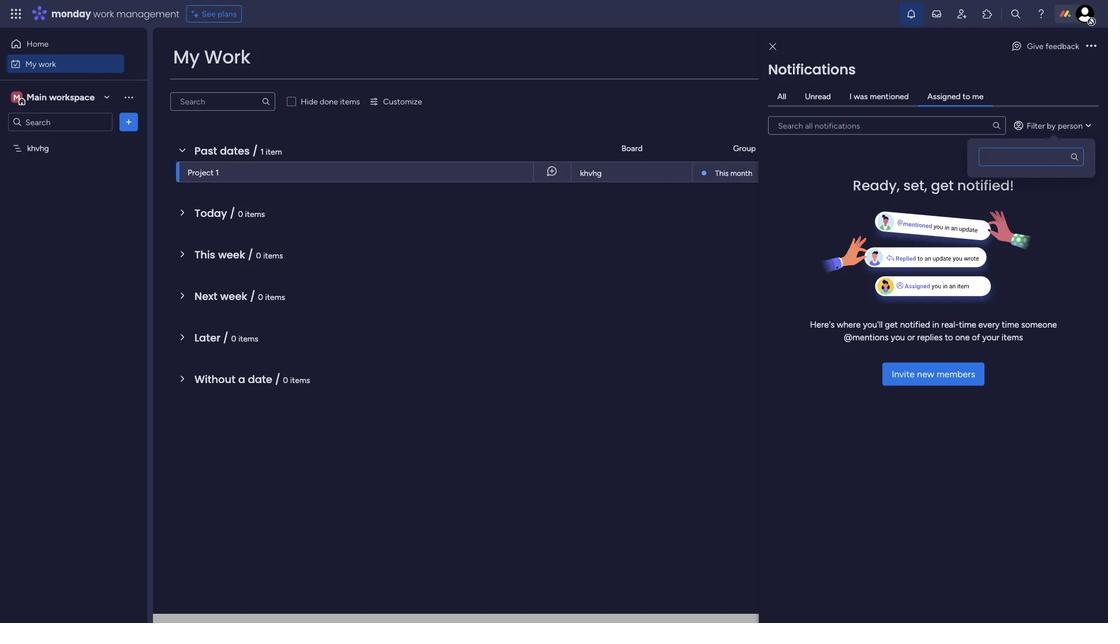 Task type: vqa. For each thing, say whether or not it's contained in the screenshot.
the time
yes



Task type: describe. For each thing, give the bounding box(es) containing it.
columns
[[962, 83, 993, 93]]

here's where you'll get notified in real-time every time someone @mentions you or replies to one of your items
[[810, 320, 1057, 343]]

week for next
[[220, 289, 247, 304]]

unread
[[805, 91, 831, 101]]

members
[[937, 369, 976, 380]]

mentioned
[[870, 91, 909, 101]]

0 inside this week / 0 items
[[256, 251, 261, 260]]

main workspace
[[27, 92, 95, 103]]

here's
[[810, 320, 835, 330]]

a
[[238, 372, 245, 387]]

later
[[195, 330, 220, 345]]

replies
[[917, 333, 943, 343]]

apps image
[[982, 8, 993, 20]]

hide done items
[[301, 97, 360, 107]]

workspace
[[49, 92, 95, 103]]

ready, set, get notified!
[[853, 176, 1014, 195]]

your
[[983, 333, 1000, 343]]

/ up next week / 0 items
[[248, 247, 253, 262]]

boards,
[[933, 83, 960, 93]]

m
[[13, 92, 20, 102]]

invite
[[892, 369, 915, 380]]

0 inside today / 0 items
[[238, 209, 243, 219]]

/ right later
[[223, 330, 229, 345]]

dialog containing notifications
[[759, 28, 1108, 623]]

item
[[266, 147, 282, 156]]

1 time from the left
[[959, 320, 977, 330]]

home button
[[7, 35, 124, 53]]

my for my work
[[173, 44, 200, 70]]

feedback
[[1046, 41, 1080, 51]]

search image for search for content search box
[[1070, 152, 1080, 162]]

Search for content search field
[[979, 148, 1084, 166]]

without
[[195, 372, 236, 387]]

customize
[[383, 97, 422, 107]]

1 horizontal spatial to
[[963, 91, 971, 101]]

invite new members button
[[883, 363, 985, 386]]

done
[[320, 97, 338, 107]]

items inside this week / 0 items
[[263, 251, 283, 260]]

on
[[995, 168, 1004, 178]]

gary orlando image
[[1076, 5, 1095, 23]]

search image
[[992, 121, 1002, 130]]

me
[[973, 91, 984, 101]]

real-
[[942, 320, 959, 330]]

khvhg link
[[578, 162, 685, 183]]

workspace selection element
[[11, 90, 96, 105]]

board
[[622, 143, 643, 153]]

items inside next week / 0 items
[[265, 292, 285, 302]]

see
[[202, 9, 216, 19]]

help image
[[1036, 8, 1047, 20]]

today
[[195, 206, 227, 221]]

my work button
[[7, 55, 124, 73]]

work for monday
[[93, 7, 114, 20]]

you'll
[[863, 320, 883, 330]]

boards
[[897, 135, 921, 145]]

see plans button
[[186, 5, 242, 23]]

every
[[979, 320, 1000, 330]]

column for priority column
[[924, 222, 953, 232]]

people
[[897, 107, 921, 116]]

i
[[850, 91, 852, 101]]

none search field filter dashboard by text
[[170, 92, 275, 111]]

it
[[1006, 168, 1011, 178]]

this month
[[715, 169, 753, 178]]

project
[[188, 167, 214, 177]]

working on it
[[963, 168, 1011, 178]]

was
[[854, 91, 868, 101]]

group
[[733, 143, 756, 153]]

to inside here's where you'll get notified in real-time every time someone @mentions you or replies to one of your items
[[945, 333, 953, 343]]

home
[[27, 39, 49, 49]]

date column
[[897, 193, 944, 203]]

and
[[995, 83, 1008, 93]]

choose
[[890, 83, 917, 93]]

get inside here's where you'll get notified in real-time every time someone @mentions you or replies to one of your items
[[885, 320, 898, 330]]

1 inside past dates / 1 item
[[261, 147, 264, 156]]

by
[[1047, 121, 1056, 130]]

0 vertical spatial get
[[931, 176, 954, 195]]

notifications
[[768, 60, 856, 79]]

this for month
[[715, 169, 729, 178]]

see plans
[[202, 9, 237, 19]]

notifications image
[[906, 8, 917, 20]]

this week / 0 items
[[195, 247, 283, 262]]

options image
[[1086, 42, 1097, 50]]

search image for filter dashboard by text search box
[[262, 97, 271, 106]]

next week / 0 items
[[195, 289, 285, 304]]

notified!
[[958, 176, 1014, 195]]

like
[[1058, 83, 1070, 93]]

give feedback button
[[1007, 37, 1084, 55]]

2 time from the left
[[1002, 320, 1019, 330]]

in
[[933, 320, 939, 330]]

items inside "without a date / 0 items"
[[290, 375, 310, 385]]

set,
[[904, 176, 928, 195]]

filter by person button
[[1009, 116, 1099, 135]]



Task type: locate. For each thing, give the bounding box(es) containing it.
0 horizontal spatial my
[[25, 59, 36, 69]]

priority down date
[[897, 222, 922, 232]]

khvhg list box
[[0, 136, 147, 314]]

items right later
[[238, 334, 258, 343]]

@mentions
[[844, 333, 889, 343]]

all
[[778, 91, 787, 101]]

workspace options image
[[123, 91, 135, 103]]

1 vertical spatial this
[[195, 247, 215, 262]]

items up this week / 0 items
[[245, 209, 265, 219]]

week right "next"
[[220, 289, 247, 304]]

customize button
[[365, 92, 427, 111]]

person
[[1058, 121, 1083, 130]]

hide
[[301, 97, 318, 107]]

items right date
[[290, 375, 310, 385]]

the
[[919, 83, 931, 93]]

work right monday
[[93, 7, 114, 20]]

time up one
[[959, 320, 977, 330]]

priority for priority column
[[897, 222, 922, 232]]

assigned
[[928, 91, 961, 101]]

search everything image
[[1010, 8, 1022, 20]]

0 horizontal spatial 1
[[216, 167, 219, 177]]

items inside here's where you'll get notified in real-time every time someone @mentions you or replies to one of your items
[[1002, 333, 1023, 343]]

later / 0 items
[[195, 330, 258, 345]]

week for this
[[218, 247, 245, 262]]

month
[[731, 169, 753, 178]]

0 horizontal spatial work
[[38, 59, 56, 69]]

ready,
[[853, 176, 900, 195]]

1 horizontal spatial get
[[931, 176, 954, 195]]

main content
[[153, 28, 1108, 623]]

this for week
[[195, 247, 215, 262]]

my down home
[[25, 59, 36, 69]]

0 inside later / 0 items
[[231, 334, 236, 343]]

0 inside next week / 0 items
[[258, 292, 263, 302]]

where
[[837, 320, 861, 330]]

0 vertical spatial week
[[218, 247, 245, 262]]

priority down person
[[1055, 143, 1081, 153]]

week down today / 0 items
[[218, 247, 245, 262]]

1 horizontal spatial this
[[715, 169, 729, 178]]

1 right project
[[216, 167, 219, 177]]

/ right date
[[275, 372, 280, 387]]

inbox image
[[931, 8, 943, 20]]

today / 0 items
[[195, 206, 265, 221]]

options image
[[123, 116, 135, 128]]

get up you
[[885, 320, 898, 330]]

search image
[[262, 97, 271, 106], [1070, 152, 1080, 162]]

/ right today at the left top
[[230, 206, 235, 221]]

see
[[1082, 83, 1094, 93]]

past
[[195, 143, 217, 158]]

0 vertical spatial 1
[[261, 147, 264, 156]]

0 horizontal spatial this
[[195, 247, 215, 262]]

give feedback
[[1027, 41, 1080, 51]]

0 horizontal spatial get
[[885, 320, 898, 330]]

1 horizontal spatial time
[[1002, 320, 1019, 330]]

0 right later
[[231, 334, 236, 343]]

none search field search for content
[[979, 148, 1084, 166]]

0 horizontal spatial khvhg
[[27, 143, 49, 153]]

option
[[0, 138, 147, 140]]

1 vertical spatial 1
[[216, 167, 219, 177]]

1 vertical spatial khvhg
[[580, 168, 602, 178]]

items inside today / 0 items
[[245, 209, 265, 219]]

my
[[173, 44, 200, 70], [25, 59, 36, 69]]

date
[[897, 193, 914, 203]]

work for my
[[38, 59, 56, 69]]

dates
[[220, 143, 250, 158]]

notified
[[900, 320, 930, 330]]

next
[[195, 289, 217, 304]]

1 horizontal spatial my
[[173, 44, 200, 70]]

workspace image
[[11, 91, 23, 104]]

i was mentioned
[[850, 91, 909, 101]]

column right date
[[916, 193, 944, 203]]

select product image
[[10, 8, 22, 20]]

work inside button
[[38, 59, 56, 69]]

items up next week / 0 items
[[263, 251, 283, 260]]

1 vertical spatial work
[[38, 59, 56, 69]]

my inside my work button
[[25, 59, 36, 69]]

1 horizontal spatial priority
[[1055, 143, 1081, 153]]

None search field
[[170, 92, 275, 111], [768, 116, 1006, 135], [979, 148, 1084, 166], [768, 116, 1006, 135]]

week
[[218, 247, 245, 262], [220, 289, 247, 304]]

choose the boards, columns and people you'd like to see
[[890, 83, 1094, 93]]

invite new members
[[892, 369, 976, 380]]

/ down this week / 0 items
[[250, 289, 255, 304]]

give
[[1027, 41, 1044, 51]]

1 horizontal spatial search image
[[1070, 152, 1080, 162]]

to right the like
[[1072, 83, 1080, 93]]

my work
[[25, 59, 56, 69]]

search image down person
[[1070, 152, 1080, 162]]

0 horizontal spatial search image
[[262, 97, 271, 106]]

khvhg inside list box
[[27, 143, 49, 153]]

my left work
[[173, 44, 200, 70]]

people
[[1010, 83, 1035, 93]]

this
[[715, 169, 729, 178], [195, 247, 215, 262]]

/ left the item
[[253, 143, 258, 158]]

or
[[907, 333, 915, 343]]

1 vertical spatial get
[[885, 320, 898, 330]]

get right set,
[[931, 176, 954, 195]]

khvhg
[[27, 143, 49, 153], [580, 168, 602, 178]]

column down date column
[[924, 222, 953, 232]]

to down real-
[[945, 333, 953, 343]]

get
[[931, 176, 954, 195], [885, 320, 898, 330]]

0 horizontal spatial to
[[945, 333, 953, 343]]

0 up next week / 0 items
[[256, 251, 261, 260]]

2 horizontal spatial to
[[1072, 83, 1080, 93]]

monday work management
[[51, 7, 179, 20]]

items right done
[[340, 97, 360, 107]]

0 inside "without a date / 0 items"
[[283, 375, 288, 385]]

1 vertical spatial week
[[220, 289, 247, 304]]

0 horizontal spatial time
[[959, 320, 977, 330]]

priority column
[[897, 222, 953, 232]]

of
[[972, 333, 980, 343]]

project 1
[[188, 167, 219, 177]]

management
[[116, 7, 179, 20]]

work down home
[[38, 59, 56, 69]]

main content containing past dates /
[[153, 28, 1108, 623]]

this left month
[[715, 169, 729, 178]]

dialog
[[759, 28, 1108, 623]]

to left me
[[963, 91, 971, 101]]

Search all notifications search field
[[768, 116, 1006, 135]]

1 left the item
[[261, 147, 264, 156]]

0 vertical spatial column
[[916, 193, 944, 203]]

invite members image
[[957, 8, 968, 20]]

search image inside filter dashboard by text search box
[[262, 97, 271, 106]]

0 vertical spatial work
[[93, 7, 114, 20]]

without a date / 0 items
[[195, 372, 310, 387]]

time right "every"
[[1002, 320, 1019, 330]]

one
[[955, 333, 970, 343]]

assigned to me
[[928, 91, 984, 101]]

working
[[963, 168, 993, 178]]

1 vertical spatial priority
[[897, 222, 922, 232]]

filter by person
[[1027, 121, 1083, 130]]

0 right date
[[283, 375, 288, 385]]

work
[[93, 7, 114, 20], [38, 59, 56, 69]]

you
[[891, 333, 905, 343]]

plans
[[218, 9, 237, 19]]

0 down this week / 0 items
[[258, 292, 263, 302]]

filter
[[1027, 121, 1045, 130]]

search image left hide on the left of the page
[[262, 97, 271, 106]]

0 horizontal spatial priority
[[897, 222, 922, 232]]

my work
[[173, 44, 251, 70]]

0 vertical spatial priority
[[1055, 143, 1081, 153]]

my for my work
[[25, 59, 36, 69]]

0 vertical spatial this
[[715, 169, 729, 178]]

0 vertical spatial khvhg
[[27, 143, 49, 153]]

0 vertical spatial search image
[[262, 97, 271, 106]]

Filter dashboard by text search field
[[170, 92, 275, 111]]

priority for priority
[[1055, 143, 1081, 153]]

date
[[248, 372, 272, 387]]

items down this week / 0 items
[[265, 292, 285, 302]]

1 horizontal spatial 1
[[261, 147, 264, 156]]

monday
[[51, 7, 91, 20]]

1 vertical spatial search image
[[1070, 152, 1080, 162]]

work
[[204, 44, 251, 70]]

1 horizontal spatial work
[[93, 7, 114, 20]]

new
[[917, 369, 935, 380]]

1 vertical spatial column
[[924, 222, 953, 232]]

main
[[27, 92, 47, 103]]

column
[[916, 193, 944, 203], [924, 222, 953, 232]]

this up "next"
[[195, 247, 215, 262]]

Search in workspace field
[[24, 115, 96, 129]]

search image inside search box
[[1070, 152, 1080, 162]]

1 horizontal spatial khvhg
[[580, 168, 602, 178]]

items
[[340, 97, 360, 107], [245, 209, 265, 219], [263, 251, 283, 260], [265, 292, 285, 302], [1002, 333, 1023, 343], [238, 334, 258, 343], [290, 375, 310, 385]]

items right "your"
[[1002, 333, 1023, 343]]

column for date column
[[916, 193, 944, 203]]

items inside later / 0 items
[[238, 334, 258, 343]]

time
[[959, 320, 977, 330], [1002, 320, 1019, 330]]

someone
[[1022, 320, 1057, 330]]

0 right today at the left top
[[238, 209, 243, 219]]

/
[[253, 143, 258, 158], [230, 206, 235, 221], [248, 247, 253, 262], [250, 289, 255, 304], [223, 330, 229, 345], [275, 372, 280, 387]]

khvhg inside main content
[[580, 168, 602, 178]]

you'd
[[1037, 83, 1056, 93]]

past dates / 1 item
[[195, 143, 282, 158]]

status
[[975, 143, 999, 153]]



